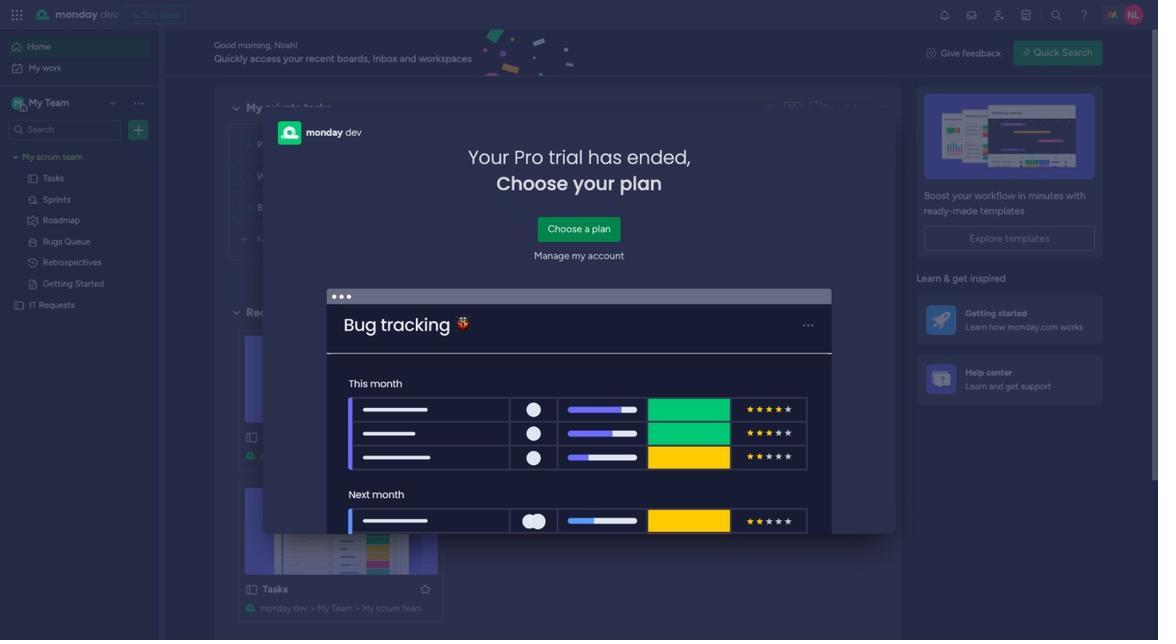 Task type: vqa. For each thing, say whether or not it's contained in the screenshot.
add view image
no



Task type: describe. For each thing, give the bounding box(es) containing it.
v2 user feedback image
[[927, 46, 937, 60]]

see plans image
[[131, 8, 143, 22]]

0 vertical spatial option
[[7, 37, 151, 57]]

monday marketplace image
[[1021, 9, 1033, 21]]

v2 bolt switch image
[[1024, 46, 1031, 60]]

1 add to favorites image from the top
[[419, 431, 432, 444]]

caret down image
[[13, 154, 18, 162]]

close my private tasks image
[[229, 101, 244, 116]]

Search in workspace field
[[26, 123, 104, 137]]

noah lott image
[[1125, 5, 1144, 25]]

0 vertical spatial heading
[[346, 126, 362, 141]]

select product image
[[11, 9, 24, 21]]

workspace image
[[12, 96, 24, 110]]

getting started element
[[917, 296, 1103, 345]]

2 add to favorites image from the top
[[419, 584, 432, 596]]

update feed image
[[966, 9, 979, 21]]

remove from favorites image
[[636, 431, 649, 444]]



Task type: locate. For each thing, give the bounding box(es) containing it.
invite members image
[[994, 9, 1006, 21]]

notifications image
[[939, 9, 951, 21]]

workspace selection element
[[12, 96, 71, 112]]

list box
[[0, 145, 158, 484]]

templates image image
[[928, 94, 1092, 179]]

1 horizontal spatial heading
[[469, 145, 691, 197]]

help image
[[1079, 9, 1091, 21]]

0 vertical spatial add to favorites image
[[419, 431, 432, 444]]

1 vertical spatial add to favorites image
[[419, 584, 432, 596]]

quick search results list box
[[229, 321, 887, 638]]

option
[[7, 37, 151, 57], [7, 58, 151, 78], [0, 147, 158, 149]]

2 vertical spatial option
[[0, 147, 158, 149]]

0 horizontal spatial heading
[[346, 126, 362, 141]]

search everything image
[[1051, 9, 1064, 21]]

2 public board image from the left
[[462, 431, 475, 445]]

1 horizontal spatial public board image
[[462, 431, 475, 445]]

close recently visited image
[[229, 306, 244, 321]]

0 horizontal spatial public board image
[[245, 431, 258, 445]]

heading
[[346, 126, 362, 141], [469, 145, 691, 197]]

public board image
[[27, 173, 39, 185], [27, 279, 39, 291], [13, 300, 25, 312], [679, 431, 692, 445], [245, 584, 258, 597]]

help center element
[[917, 355, 1103, 405]]

add to favorites image
[[419, 431, 432, 444], [419, 584, 432, 596]]

1 public board image from the left
[[245, 431, 258, 445]]

1 vertical spatial option
[[7, 58, 151, 78]]

public board image
[[245, 431, 258, 445], [462, 431, 475, 445]]

1 vertical spatial heading
[[469, 145, 691, 197]]



